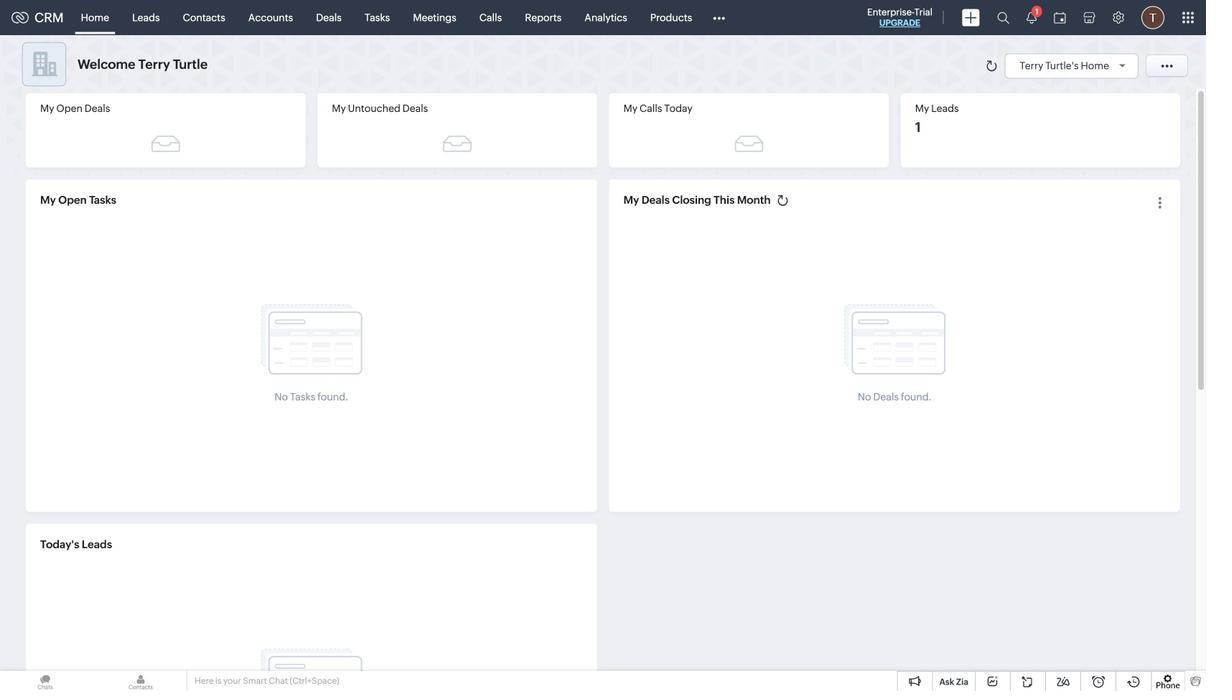 Task type: locate. For each thing, give the bounding box(es) containing it.
Other Modules field
[[704, 6, 735, 29]]

profile image
[[1142, 6, 1165, 29]]

contacts image
[[95, 671, 186, 691]]

search element
[[989, 0, 1018, 35]]

signals element
[[1018, 0, 1045, 35]]

create menu element
[[953, 0, 989, 35]]



Task type: vqa. For each thing, say whether or not it's contained in the screenshot.
"CHATS" "image"
yes



Task type: describe. For each thing, give the bounding box(es) containing it.
calendar image
[[1054, 12, 1066, 23]]

chats image
[[0, 671, 90, 691]]

search image
[[997, 11, 1009, 24]]

profile element
[[1133, 0, 1173, 35]]

create menu image
[[962, 9, 980, 26]]

logo image
[[11, 12, 29, 23]]



